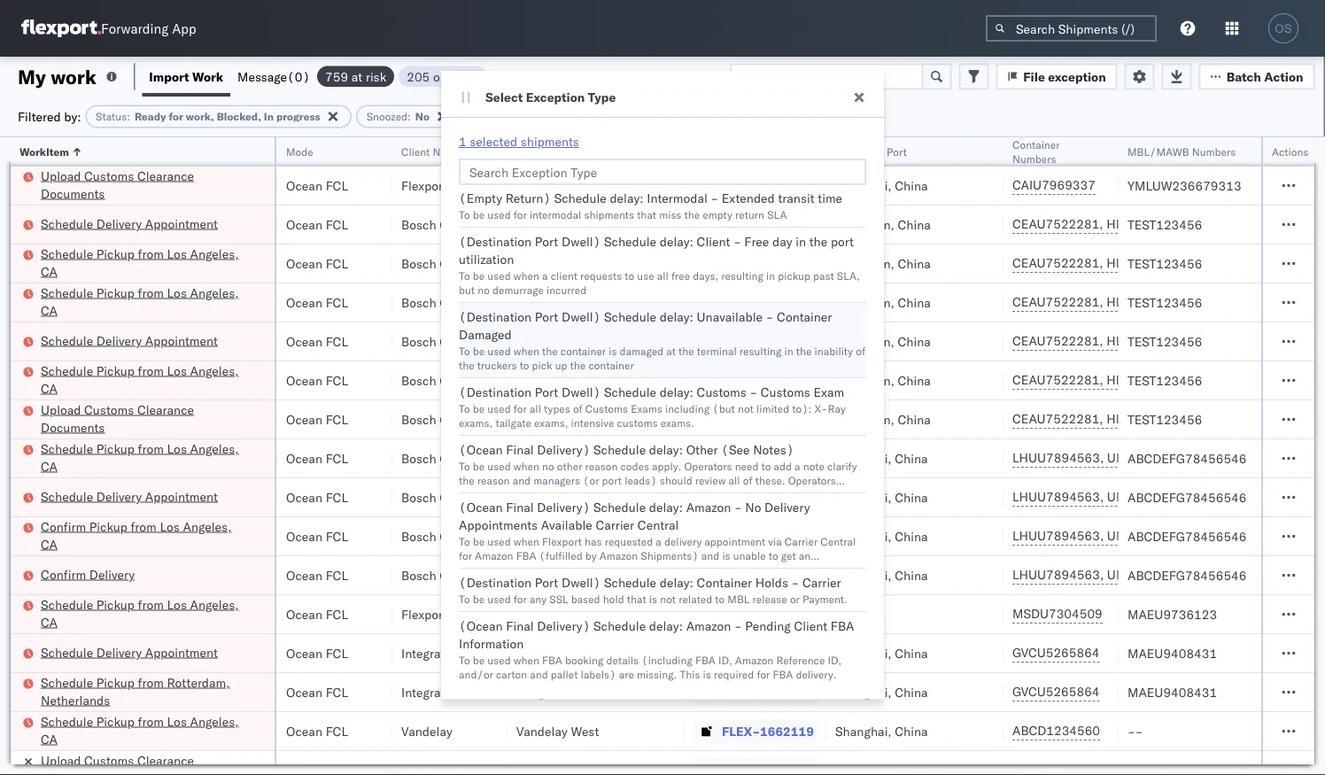Task type: locate. For each thing, give the bounding box(es) containing it.
numbers
[[1193, 145, 1236, 158], [1013, 152, 1057, 165]]

appointment for first schedule delivery appointment link
[[145, 216, 218, 231]]

work
[[51, 64, 96, 89]]

reason
[[585, 459, 618, 473], [477, 474, 510, 487], [781, 488, 813, 501]]

0 horizontal spatial no
[[415, 110, 430, 123]]

2 schedule delivery appointment link from the top
[[41, 332, 218, 350]]

mst, down 5:00 pm mst, dec 23, 2022
[[83, 568, 113, 583]]

customs down 12:59 am mst, jan 25, 2023
[[84, 753, 134, 768]]

the left inability on the top
[[796, 344, 812, 358]]

1 vertical spatial account
[[608, 685, 654, 700]]

2 vertical spatial carrier
[[803, 575, 842, 591]]

clearance for 2nd upload customs clearance documents button from the top
[[137, 402, 194, 417]]

shenzhen, china right past
[[836, 256, 931, 271]]

maeu9736123
[[1128, 607, 1218, 622]]

client left name
[[401, 145, 430, 158]]

3 abcdefg78456546 from the top
[[1128, 529, 1247, 544]]

4 1889466 from the top
[[760, 568, 814, 583]]

0 vertical spatial maeu9408431
[[1128, 646, 1218, 661]]

no right but
[[478, 283, 490, 296]]

0 horizontal spatial container
[[697, 575, 752, 591]]

2 vertical spatial client
[[794, 619, 828, 634]]

1 vertical spatial central
[[821, 535, 856, 548]]

when up pick
[[514, 344, 540, 358]]

2 vertical spatial upload
[[41, 753, 81, 768]]

4 flex- from the top
[[722, 295, 760, 310]]

delay: for customs
[[660, 385, 694, 400]]

amazon
[[686, 500, 731, 515], [475, 549, 514, 562], [600, 549, 638, 562], [686, 619, 731, 634], [735, 654, 774, 667]]

shenzhen, china up the exam
[[836, 334, 931, 349]]

dwell) inside (destination port dwell) schedule delay: unavailable  - container damaged to be used when the container is damaged at the terminal resulting in the inability of the truckers to pick up the container
[[562, 309, 601, 325]]

1 flexport demo consignee from the top
[[401, 178, 547, 193]]

for right required
[[757, 668, 770, 681]]

(destination inside (destination port dwell) schedule delay: customs - customs exam to be used for all types of customs exams including (but not limited to): x-ray exams, tailgate exams, intensive customs exams.
[[459, 385, 532, 400]]

3 shanghai, from the top
[[836, 490, 892, 505]]

final inside (ocean final delivery) schedule delay: amazon - no delivery appointments available carrier central to be used when flexport has requested a delivery appointment via carrier central for amazon fba (fulfilled by amazon shipments) and is unable to get an appointment within sla (destination port dwell) schedule delay: container holds - carrier to be used for any ssl based hold that is not related to mbl release or payment.
[[506, 500, 534, 515]]

from for schedule pickup from rotterdam, netherlands link
[[138, 675, 164, 690]]

3 (destination from the top
[[459, 385, 532, 400]]

be up needed.
[[473, 459, 485, 473]]

205
[[407, 69, 430, 84]]

5 when from the top
[[514, 654, 540, 667]]

to inside '(destination port dwell) schedule delay: client - free day in the port utilization to be used when a client requests to use all free days, resulting in pickup past sla, but no demurrage incurred'
[[625, 269, 635, 282]]

not left related
[[660, 592, 676, 606]]

for inside (empty return) schedule delay: intermodal - extended transit time to be used for intermodal shipments that miss the empty return sla
[[514, 208, 527, 221]]

2 vertical spatial a
[[656, 535, 662, 548]]

container down damaged
[[589, 358, 634, 372]]

12 ocean fcl from the top
[[286, 607, 348, 622]]

schedule inside (destination port dwell) schedule delay: unavailable  - container damaged to be used when the container is damaged at the terminal resulting in the inability of the truckers to pick up the container
[[604, 309, 657, 325]]

3 shanghai, china from the top
[[836, 490, 928, 505]]

0 vertical spatial risk
[[366, 69, 387, 84]]

0 horizontal spatial of
[[573, 402, 583, 415]]

flex-1662119
[[722, 724, 814, 739]]

port for (destination port dwell) schedule delay: customs - customs exam
[[535, 385, 559, 400]]

appointment for first schedule delivery appointment link from the bottom of the page
[[145, 645, 218, 660]]

upload customs clearance documents link for first upload customs clearance documents button
[[41, 167, 252, 202]]

los for fourth schedule pickup from los angeles, ca button from the top of the page
[[167, 441, 187, 456]]

in inside "(ocean final delivery) schedule delay: other (see notes) to be used when no other reason codes apply. operators need to add a note clarify the reason and managers (or port leads) should review all of these. operators should also leave feedback in the feedback document if additional reason codes are needed."
[[592, 488, 601, 501]]

the inside '(destination port dwell) schedule delay: client - free day in the port utilization to be used when a client requests to use all free days, resulting in pickup past sla, but no demurrage incurred'
[[810, 234, 828, 249]]

dwell) for for
[[562, 385, 601, 400]]

are inside "(ocean final delivery) schedule delay: other (see notes) to be used when no other reason codes apply. operators need to add a note clarify the reason and managers (or port leads) should review all of these. operators should also leave feedback in the feedback document if additional reason codes are needed."
[[847, 488, 863, 501]]

pm up 12:59 am mst, jan 25, 2023
[[59, 685, 79, 700]]

documents down 12:59 am mst, jan 25, 2023
[[41, 771, 105, 775]]

0 vertical spatial (ocean
[[459, 442, 503, 458]]

flexport demo consignee
[[401, 178, 547, 193], [401, 607, 547, 622]]

2130387 down pending
[[760, 646, 814, 661]]

6 ceau7522281, from the top
[[1013, 411, 1104, 427]]

1 vertical spatial documents
[[41, 420, 105, 435]]

gvcu5265864
[[1013, 645, 1100, 661], [1013, 684, 1100, 700]]

6 flex-1846748 from the top
[[722, 412, 814, 427]]

: left the ready
[[127, 110, 130, 123]]

no inside (ocean final delivery) schedule delay: amazon - no delivery appointments available carrier central to be used when flexport has requested a delivery appointment via carrier central for amazon fba (fulfilled by amazon shipments) and is unable to get an appointment within sla (destination port dwell) schedule delay: container holds - carrier to be used for any ssl based hold that is not related to mbl release or payment.
[[745, 500, 762, 515]]

delay: for container
[[660, 309, 694, 325]]

1889466 down the these.
[[760, 490, 814, 505]]

gvcu5265864 up abcd1234560
[[1013, 684, 1100, 700]]

should down apply.
[[660, 474, 693, 487]]

1 ceau7522281, hlxu6269489, hlxu8034992 from the top
[[1013, 216, 1288, 232]]

pickup inside confirm pickup from los angeles, ca
[[89, 519, 127, 534]]

confirm inside confirm pickup from los angeles, ca
[[41, 519, 86, 534]]

mode
[[286, 145, 313, 158]]

2023 up 25,
[[160, 685, 191, 700]]

delay: inside '(destination port dwell) schedule delay: client - free day in the port utilization to be used when a client requests to use all free days, resulting in pickup past sla, but no demurrage incurred'
[[660, 234, 694, 249]]

resize handle column header
[[194, 137, 215, 775], [253, 137, 275, 775], [256, 137, 277, 775], [371, 137, 393, 775], [486, 137, 508, 775], [664, 137, 685, 775], [806, 137, 827, 775], [983, 137, 1004, 775], [1098, 137, 1119, 775], [1294, 137, 1315, 775]]

1:00
[[29, 178, 56, 193]]

los for 2nd schedule pickup from los angeles, ca button from the bottom
[[167, 597, 187, 612]]

1 horizontal spatial :
[[408, 110, 411, 123]]

flex-2130387 down pending
[[722, 646, 814, 661]]

delivery) up available
[[537, 500, 590, 515]]

Search Exception Type text field
[[459, 159, 867, 185]]

of down the need
[[743, 474, 753, 487]]

1 12:59 from the top
[[29, 217, 64, 232]]

port for (destination port dwell) schedule delay: unavailable  - container damaged
[[535, 309, 559, 325]]

snooze
[[224, 145, 259, 158]]

2 clearance from the top
[[137, 402, 194, 417]]

upload for 2nd upload customs clearance documents button from the top
[[41, 402, 81, 417]]

5 schedule pickup from los angeles, ca button from the top
[[41, 596, 252, 633]]

0 vertical spatial 2130387
[[760, 646, 814, 661]]

delivery) inside (ocean final delivery) schedule delay: amazon - pending client fba information to be used when fba booking details (including fba id, amazon reference id, and/or carton and pallet labels) are missing. this is required for fba delivery.
[[537, 619, 590, 634]]

to inside button
[[624, 68, 636, 84]]

1 vertical spatial flex-2130387
[[722, 685, 814, 700]]

types
[[544, 402, 570, 415]]

0 vertical spatial central
[[638, 518, 679, 533]]

dwell) for when
[[562, 309, 601, 325]]

1 horizontal spatial appointment
[[705, 535, 766, 548]]

7 resize handle column header from the left
[[806, 137, 827, 775]]

appointment up rotterdam,
[[145, 645, 218, 660]]

final inside "(ocean final delivery) schedule delay: other (see notes) to be used when no other reason codes apply. operators need to add a note clarify the reason and managers (or port leads) should review all of these. operators should also leave feedback in the feedback document if additional reason codes are needed."
[[506, 442, 534, 458]]

15 flex- from the top
[[722, 724, 760, 739]]

confirm
[[41, 519, 86, 534], [41, 567, 86, 582]]

1 horizontal spatial client
[[697, 234, 730, 249]]

12:59 am mst, dec 14, 2022 up 5:00 pm mst, dec 23, 2022
[[29, 490, 203, 505]]

3 flex-1846748 from the top
[[722, 295, 814, 310]]

port up sla,
[[831, 234, 854, 249]]

shenzhen, up the ray
[[836, 373, 895, 388]]

0 horizontal spatial not
[[660, 592, 676, 606]]

2 vertical spatial documents
[[41, 771, 105, 775]]

6 shanghai, china from the top
[[836, 646, 928, 661]]

1 vertical spatial resulting
[[740, 344, 782, 358]]

2 when from the top
[[514, 344, 540, 358]]

delay: for no
[[649, 500, 683, 515]]

(ocean for available
[[459, 500, 503, 515]]

ocean fcl
[[286, 178, 348, 193], [286, 217, 348, 232], [286, 256, 348, 271], [286, 295, 348, 310], [286, 334, 348, 349], [286, 373, 348, 388], [286, 412, 348, 427], [286, 451, 348, 466], [286, 490, 348, 505], [286, 529, 348, 544], [286, 568, 348, 583], [286, 607, 348, 622], [286, 646, 348, 661], [286, 685, 348, 700], [286, 724, 348, 739]]

shanghai,
[[836, 178, 892, 193], [836, 451, 892, 466], [836, 490, 892, 505], [836, 529, 892, 544], [836, 568, 892, 583], [836, 646, 892, 661], [836, 685, 892, 700], [836, 724, 892, 739]]

shenzhen, china up the ray
[[836, 373, 931, 388]]

7 used from the top
[[488, 592, 511, 606]]

west
[[571, 724, 599, 739]]

appointments
[[459, 518, 538, 533]]

that
[[637, 208, 657, 221], [627, 592, 647, 606]]

the right the miss at top
[[684, 208, 700, 221]]

delivery.
[[796, 668, 837, 681]]

2 horizontal spatial of
[[856, 344, 866, 358]]

0 horizontal spatial id,
[[719, 654, 733, 667]]

(destination inside '(destination port dwell) schedule delay: client - free day in the port utilization to be used when a client requests to use all free days, resulting in pickup past sla, but no demurrage incurred'
[[459, 234, 532, 249]]

port inside '(destination port dwell) schedule delay: client - free day in the port utilization to be used when a client requests to use all free days, resulting in pickup past sla, but no demurrage incurred'
[[535, 234, 559, 249]]

when
[[514, 269, 540, 282], [514, 344, 540, 358], [514, 459, 540, 473], [514, 535, 540, 548], [514, 654, 540, 667]]

(destination inside (ocean final delivery) schedule delay: amazon - no delivery appointments available carrier central to be used when flexport has requested a delivery appointment via carrier central for amazon fba (fulfilled by amazon shipments) and is unable to get an appointment within sla (destination port dwell) schedule delay: container holds - carrier to be used for any ssl based hold that is not related to mbl release or payment.
[[459, 575, 532, 591]]

12:00
[[29, 412, 64, 427]]

labels)
[[581, 668, 616, 681]]

delivery down the these.
[[765, 500, 810, 515]]

1 vertical spatial flexport
[[542, 535, 582, 548]]

0 vertical spatial not
[[738, 402, 754, 415]]

0 vertical spatial lagerfeld
[[694, 646, 747, 661]]

from inside confirm pickup from los angeles, ca
[[131, 519, 157, 534]]

ca for 1st schedule pickup from los angeles, ca link from the bottom
[[41, 732, 58, 747]]

4 hlxu8034992 from the top
[[1201, 333, 1288, 349]]

4 12:59 from the top
[[29, 334, 64, 349]]

0 vertical spatial all
[[657, 269, 669, 282]]

at inside (destination port dwell) schedule delay: unavailable  - container damaged to be used when the container is damaged at the terminal resulting in the inability of the truckers to pick up the container
[[667, 344, 676, 358]]

app
[[172, 20, 196, 37]]

container numbers
[[1013, 138, 1060, 165]]

feedback down leads)
[[622, 488, 667, 501]]

9:30
[[29, 646, 56, 661], [29, 685, 56, 700]]

holds
[[756, 575, 789, 591]]

2 delivery) from the top
[[537, 500, 590, 515]]

when up within
[[514, 535, 540, 548]]

upload customs clearance documents for 2nd upload customs clearance documents button from the top
[[41, 402, 194, 435]]

0 vertical spatial codes
[[621, 459, 649, 473]]

1 horizontal spatial no
[[745, 500, 762, 515]]

0 vertical spatial flex-2130387
[[722, 646, 814, 661]]

to inside '(destination port dwell) schedule delay: client - free day in the port utilization to be used when a client requests to use all free days, resulting in pickup past sla, but no demurrage incurred'
[[459, 269, 470, 282]]

4 schedule delivery appointment button from the top
[[41, 644, 218, 663]]

message
[[238, 69, 287, 84]]

exception
[[526, 90, 585, 105]]

related
[[679, 592, 713, 606]]

0 vertical spatial pm
[[59, 529, 79, 544]]

23,
[[141, 529, 161, 544], [138, 646, 157, 661], [138, 685, 157, 700]]

should up needed.
[[459, 488, 492, 501]]

2 vertical spatial and
[[530, 668, 548, 681]]

dwell) inside '(destination port dwell) schedule delay: client - free day in the port utilization to be used when a client requests to use all free days, resulting in pickup past sla, but no demurrage incurred'
[[562, 234, 601, 249]]

2 appointment from the top
[[145, 333, 218, 348]]

flex id button
[[685, 141, 809, 159]]

is inside (ocean final delivery) schedule delay: amazon - pending client fba information to be used when fba booking details (including fba id, amazon reference id, and/or carton and pallet labels) are missing. this is required for fba delivery.
[[703, 668, 711, 681]]

los inside confirm pickup from los angeles, ca
[[160, 519, 180, 534]]

1 14, from the top
[[150, 451, 169, 466]]

be down appointments
[[473, 535, 485, 548]]

0 vertical spatial gvcu5265864
[[1013, 645, 1100, 661]]

delivery)
[[537, 442, 590, 458], [537, 500, 590, 515], [537, 619, 590, 634]]

schedule pickup from los angeles, ca for 4th schedule pickup from los angeles, ca link from the top
[[41, 441, 239, 474]]

sla down transit
[[768, 208, 787, 221]]

1662119
[[760, 724, 814, 739]]

batch
[[1227, 69, 1262, 84]]

2130387
[[760, 646, 814, 661], [760, 685, 814, 700]]

codes
[[621, 459, 649, 473], [816, 488, 845, 501]]

to
[[459, 208, 470, 221], [459, 269, 470, 282], [459, 344, 470, 358], [459, 402, 470, 415], [459, 459, 470, 473], [459, 535, 470, 548], [459, 592, 470, 606], [459, 654, 470, 667]]

1 horizontal spatial port
[[831, 234, 854, 249]]

1846748 down pickup
[[760, 295, 814, 310]]

2 horizontal spatial container
[[1013, 138, 1060, 151]]

3 1889466 from the top
[[760, 529, 814, 544]]

schedule delivery appointment button
[[41, 215, 218, 234], [41, 332, 218, 351], [41, 488, 218, 507], [41, 644, 218, 663]]

: for status
[[127, 110, 130, 123]]

0 vertical spatial integration test account - karl lagerfeld
[[517, 646, 747, 661]]

10 fcl from the top
[[326, 529, 348, 544]]

3 (ocean from the top
[[459, 619, 503, 634]]

15 ocean fcl from the top
[[286, 724, 348, 739]]

2 flex-1889466 from the top
[[722, 490, 814, 505]]

mbl/mawb
[[1128, 145, 1190, 158]]

clearance
[[137, 168, 194, 183], [137, 402, 194, 417], [137, 753, 194, 768]]

5 used from the top
[[488, 459, 511, 473]]

managers
[[534, 474, 580, 487]]

1 vertical spatial 9:30
[[29, 685, 56, 700]]

vandelay for vandelay
[[401, 724, 453, 739]]

0 horizontal spatial port
[[602, 474, 622, 487]]

1 vertical spatial final
[[506, 500, 534, 515]]

utilization
[[459, 252, 514, 267]]

demo down name
[[451, 178, 484, 193]]

2 vertical spatial (ocean
[[459, 619, 503, 634]]

to left use
[[625, 269, 635, 282]]

5 12:59 from the top
[[29, 373, 64, 388]]

1 horizontal spatial risk
[[489, 110, 507, 123]]

integration
[[517, 646, 578, 661], [517, 685, 578, 700]]

when inside '(destination port dwell) schedule delay: client - free day in the port utilization to be used when a client requests to use all free days, resulting in pickup past sla, but no demurrage incurred'
[[514, 269, 540, 282]]

8 resize handle column header from the left
[[983, 137, 1004, 775]]

los
[[167, 246, 187, 261], [167, 285, 187, 300], [167, 363, 187, 378], [167, 441, 187, 456], [160, 519, 180, 534], [167, 597, 187, 612], [167, 714, 187, 729]]

7 ca from the top
[[41, 732, 58, 747]]

2 upload customs clearance documents from the top
[[41, 402, 194, 435]]

1 vertical spatial 2130387
[[760, 685, 814, 700]]

5 ceau7522281, hlxu6269489, hlxu8034992 from the top
[[1013, 372, 1288, 388]]

past
[[814, 269, 835, 282]]

appointment down appointments
[[459, 563, 520, 576]]

(ocean inside "(ocean final delivery) schedule delay: other (see notes) to be used when no other reason codes apply. operators need to add a note clarify the reason and managers (or port leads) should review all of these. operators should also leave feedback in the feedback document if additional reason codes are needed."
[[459, 442, 503, 458]]

customs left 9,
[[84, 402, 134, 417]]

0 vertical spatial delivery)
[[537, 442, 590, 458]]

bosch
[[401, 217, 436, 232], [517, 217, 552, 232], [401, 256, 436, 271], [517, 256, 552, 271], [401, 295, 436, 310], [517, 295, 552, 310], [401, 334, 436, 349], [517, 334, 552, 349], [401, 373, 436, 388], [517, 373, 552, 388], [401, 412, 436, 427], [517, 412, 552, 427], [401, 451, 436, 466], [517, 451, 552, 466], [401, 490, 436, 505], [517, 490, 552, 505], [401, 529, 436, 544], [517, 529, 552, 544], [401, 568, 436, 583], [517, 568, 552, 583]]

container
[[561, 344, 606, 358], [589, 358, 634, 372]]

schedule
[[554, 191, 607, 206], [41, 216, 93, 231], [604, 234, 657, 249], [41, 246, 93, 261], [41, 285, 93, 300], [604, 309, 657, 325], [41, 333, 93, 348], [41, 363, 93, 378], [604, 385, 657, 400], [41, 441, 93, 456], [594, 442, 646, 458], [41, 489, 93, 504], [594, 500, 646, 515], [604, 575, 657, 591], [41, 597, 93, 612], [594, 619, 646, 634], [41, 645, 93, 660], [41, 675, 93, 690], [41, 714, 93, 729]]

consignee button
[[508, 141, 667, 159]]

client name
[[401, 145, 461, 158]]

progress
[[276, 110, 321, 123]]

hlxu8034992
[[1201, 216, 1288, 232], [1201, 255, 1288, 271], [1201, 294, 1288, 310], [1201, 333, 1288, 349], [1201, 372, 1288, 388], [1201, 411, 1288, 427]]

1 karl from the top
[[669, 646, 691, 661]]

no inside '(destination port dwell) schedule delay: client - free day in the port utilization to be used when a client requests to use all free days, resulting in pickup past sla, but no demurrage incurred'
[[478, 283, 490, 296]]

1 (ocean from the top
[[459, 442, 503, 458]]

pickup for confirm pickup from los angeles, ca link
[[89, 519, 127, 534]]

1 horizontal spatial sla
[[768, 208, 787, 221]]

los for fifth schedule pickup from los angeles, ca button from the bottom of the page
[[167, 285, 187, 300]]

1 vertical spatial codes
[[816, 488, 845, 501]]

upload for first upload customs clearance documents button
[[41, 168, 81, 183]]

1 vertical spatial --
[[1128, 724, 1143, 739]]

(destination inside (destination port dwell) schedule delay: unavailable  - container damaged to be used when the container is damaged at the terminal resulting in the inability of the truckers to pick up the container
[[459, 309, 532, 325]]

11 flex- from the top
[[722, 568, 760, 583]]

2 vertical spatial pm
[[59, 685, 79, 700]]

delay: inside (destination port dwell) schedule delay: unavailable  - container damaged to be used when the container is damaged at the terminal resulting in the inability of the truckers to pick up the container
[[660, 309, 694, 325]]

0 horizontal spatial risk
[[366, 69, 387, 84]]

1 vertical spatial gvcu5265864
[[1013, 684, 1100, 700]]

final for information
[[506, 619, 534, 634]]

pickup for 5th schedule pickup from los angeles, ca link from the bottom
[[96, 285, 135, 300]]

(destination port dwell) schedule delay: customs - customs exam to be used for all types of customs exams including (but not limited to): x-ray exams, tailgate exams, intensive customs exams.
[[459, 385, 846, 429]]

port inside (destination port dwell) schedule delay: customs - customs exam to be used for all types of customs exams including (but not limited to): x-ray exams, tailgate exams, intensive customs exams.
[[535, 385, 559, 400]]

(ocean inside (ocean final delivery) schedule delay: amazon - no delivery appointments available carrier central to be used when flexport has requested a delivery appointment via carrier central for amazon fba (fulfilled by amazon shipments) and is unable to get an appointment within sla (destination port dwell) schedule delay: container holds - carrier to be used for any ssl based hold that is not related to mbl release or payment.
[[459, 500, 503, 515]]

schedule delivery appointment for first schedule delivery appointment link
[[41, 216, 218, 231]]

1 ceau7522281, from the top
[[1013, 216, 1104, 232]]

schedule inside "(ocean final delivery) schedule delay: other (see notes) to be used when no other reason codes apply. operators need to add a note clarify the reason and managers (or port leads) should review all of these. operators should also leave feedback in the feedback document if additional reason codes are needed."
[[594, 442, 646, 458]]

and inside (ocean final delivery) schedule delay: amazon - pending client fba information to be used when fba booking details (including fba id, amazon reference id, and/or carton and pallet labels) are missing. this is required for fba delivery.
[[530, 668, 548, 681]]

delivery) down ssl
[[537, 619, 590, 634]]

test
[[479, 217, 503, 232], [594, 217, 618, 232], [479, 256, 503, 271], [594, 256, 618, 271], [479, 295, 503, 310], [594, 295, 618, 310], [479, 334, 503, 349], [594, 334, 618, 349], [479, 373, 503, 388], [594, 373, 618, 388], [479, 412, 503, 427], [594, 412, 618, 427], [479, 451, 503, 466], [594, 451, 618, 466], [479, 490, 503, 505], [594, 490, 618, 505], [479, 529, 503, 544], [594, 529, 618, 544], [479, 568, 503, 583], [594, 568, 618, 583], [572, 607, 595, 622], [581, 646, 604, 661], [581, 685, 604, 700]]

delivery
[[665, 535, 702, 548]]

id, up delivery.
[[828, 654, 842, 667]]

25,
[[146, 724, 166, 739]]

container inside (ocean final delivery) schedule delay: amazon - no delivery appointments available carrier central to be used when flexport has requested a delivery appointment via carrier central for amazon fba (fulfilled by amazon shipments) and is unable to get an appointment within sla (destination port dwell) schedule delay: container holds - carrier to be used for any ssl based hold that is not related to mbl release or payment.
[[697, 575, 752, 591]]

file exception button
[[996, 63, 1118, 90], [996, 63, 1118, 90]]

pickup for sixth schedule pickup from los angeles, ca link from the bottom of the page
[[96, 246, 135, 261]]

at right 759
[[352, 69, 363, 84]]

the up past
[[810, 234, 828, 249]]

1889466
[[760, 451, 814, 466], [760, 490, 814, 505], [760, 529, 814, 544], [760, 568, 814, 583]]

1 vertical spatial 14,
[[150, 490, 169, 505]]

port inside (ocean final delivery) schedule delay: amazon - no delivery appointments available carrier central to be used when flexport has requested a delivery appointment via carrier central for amazon fba (fulfilled by amazon shipments) and is unable to get an appointment within sla (destination port dwell) schedule delay: container holds - carrier to be used for any ssl based hold that is not related to mbl release or payment.
[[535, 575, 559, 591]]

that inside (empty return) schedule delay: intermodal - extended transit time to be used for intermodal shipments that miss the empty return sla
[[637, 208, 657, 221]]

0 horizontal spatial numbers
[[1013, 152, 1057, 165]]

5 ceau7522281, from the top
[[1013, 372, 1104, 388]]

delivery) inside (ocean final delivery) schedule delay: amazon - no delivery appointments available carrier central to be used when flexport has requested a delivery appointment via carrier central for amazon fba (fulfilled by amazon shipments) and is unable to get an appointment within sla (destination port dwell) schedule delay: container holds - carrier to be used for any ssl based hold that is not related to mbl release or payment.
[[537, 500, 590, 515]]

1 upload customs clearance documents link from the top
[[41, 167, 252, 202]]

resize handle column header for mode
[[371, 137, 393, 775]]

4 shenzhen, from the top
[[836, 334, 895, 349]]

(ocean for used
[[459, 442, 503, 458]]

and inside "(ocean final delivery) schedule delay: other (see notes) to be used when no other reason codes apply. operators need to add a note clarify the reason and managers (or port leads) should review all of these. operators should also leave feedback in the feedback document if additional reason codes are needed."
[[513, 474, 531, 487]]

delivery
[[96, 216, 142, 231], [96, 333, 142, 348], [96, 489, 142, 504], [765, 500, 810, 515], [89, 567, 135, 582], [96, 645, 142, 660]]

1 horizontal spatial all
[[657, 269, 669, 282]]

ray
[[828, 402, 846, 415]]

4 to from the top
[[459, 402, 470, 415]]

used down (empty
[[488, 208, 511, 221]]

dec left the 24,
[[116, 568, 139, 583]]

0 vertical spatial sla
[[768, 208, 787, 221]]

1 horizontal spatial not
[[738, 402, 754, 415]]

2 schedule pickup from los angeles, ca from the top
[[41, 285, 239, 318]]

3 pm from the top
[[59, 685, 79, 700]]

3 delivery) from the top
[[537, 619, 590, 634]]

2 resize handle column header from the left
[[253, 137, 275, 775]]

0 horizontal spatial :
[[127, 110, 130, 123]]

schedule delivery appointment up 12:00 am mst, nov 9, 2022
[[41, 333, 218, 348]]

1 documents from the top
[[41, 186, 105, 201]]

0 horizontal spatial are
[[619, 668, 634, 681]]

1 5, from the top
[[151, 217, 162, 232]]

0 horizontal spatial no
[[478, 283, 490, 296]]

documents
[[41, 186, 105, 201], [41, 420, 105, 435], [41, 771, 105, 775]]

to down via
[[769, 549, 779, 562]]

resize handle column header for flex id
[[806, 137, 827, 775]]

4 ocean fcl from the top
[[286, 295, 348, 310]]

delivery) inside "(ocean final delivery) schedule delay: other (see notes) to be used when no other reason codes apply. operators need to add a note clarify the reason and managers (or port leads) should review all of these. operators should also leave feedback in the feedback document if additional reason codes are needed."
[[537, 442, 590, 458]]

test123456
[[1128, 217, 1203, 232], [1128, 256, 1203, 271], [1128, 295, 1203, 310], [1128, 334, 1203, 349], [1128, 373, 1203, 388], [1128, 412, 1203, 427]]

be down 'truckers'
[[473, 402, 485, 415]]

based
[[571, 592, 600, 606]]

dwell) up the 'based'
[[562, 575, 601, 591]]

2 schedule delivery appointment from the top
[[41, 333, 218, 348]]

3 schedule pickup from los angeles, ca link from the top
[[41, 362, 252, 397]]

3 hlxu8034992 from the top
[[1201, 294, 1288, 310]]

schedule delivery appointment for third schedule delivery appointment link from the bottom
[[41, 333, 218, 348]]

3 ceau7522281, hlxu6269489, hlxu8034992 from the top
[[1013, 294, 1288, 310]]

los for fourth schedule pickup from los angeles, ca button from the bottom of the page
[[167, 363, 187, 378]]

when inside (ocean final delivery) schedule delay: amazon - no delivery appointments available carrier central to be used when flexport has requested a delivery appointment via carrier central for amazon fba (fulfilled by amazon shipments) and is unable to get an appointment within sla (destination port dwell) schedule delay: container holds - carrier to be used for any ssl based hold that is not related to mbl release or payment.
[[514, 535, 540, 548]]

from for fifth schedule pickup from los angeles, ca link from the top of the page
[[138, 597, 164, 612]]

to up the these.
[[762, 459, 771, 473]]

0 vertical spatial flexport demo consignee
[[401, 178, 547, 193]]

exams, left tailgate
[[459, 416, 493, 429]]

port inside (destination port dwell) schedule delay: unavailable  - container damaged to be used when the container is damaged at the terminal resulting in the inability of the truckers to pick up the container
[[535, 309, 559, 325]]

0 vertical spatial container
[[1013, 138, 1060, 151]]

a inside (ocean final delivery) schedule delay: amazon - no delivery appointments available carrier central to be used when flexport has requested a delivery appointment via carrier central for amazon fba (fulfilled by amazon shipments) and is unable to get an appointment within sla (destination port dwell) schedule delay: container holds - carrier to be used for any ssl based hold that is not related to mbl release or payment.
[[656, 535, 662, 548]]

dwell) inside (destination port dwell) schedule delay: customs - customs exam to be used for all types of customs exams including (but not limited to): x-ray exams, tailgate exams, intensive customs exams.
[[562, 385, 601, 400]]

carrier up an
[[785, 535, 818, 548]]

gvcu5265864 down msdu7304509
[[1013, 645, 1100, 661]]

1 vertical spatial upload customs clearance documents
[[41, 402, 194, 435]]

1 schedule delivery appointment from the top
[[41, 216, 218, 231]]

upload customs clearance documents for first upload customs clearance documents button
[[41, 168, 194, 201]]

resize handle column header for client name
[[486, 137, 508, 775]]

flex-1893174 button
[[694, 602, 818, 627], [694, 602, 818, 627]]

schedule delivery appointment for first schedule delivery appointment link from the bottom of the page
[[41, 645, 218, 660]]

1 vertical spatial pm
[[59, 646, 79, 661]]

in inside (destination port dwell) schedule delay: unavailable  - container damaged to be used when the container is damaged at the terminal resulting in the inability of the truckers to pick up the container
[[785, 344, 794, 358]]

final down any
[[506, 619, 534, 634]]

los for first schedule pickup from los angeles, ca button from the top
[[167, 246, 187, 261]]

hlxu6269489,
[[1107, 216, 1198, 232], [1107, 255, 1198, 271], [1107, 294, 1198, 310], [1107, 333, 1198, 349], [1107, 372, 1198, 388], [1107, 411, 1198, 427]]

(ocean down tailgate
[[459, 442, 503, 458]]

account down missing.
[[608, 685, 654, 700]]

when up carton
[[514, 654, 540, 667]]

flexport demo consignee up the information
[[401, 607, 547, 622]]

1 vertical spatial delivery)
[[537, 500, 590, 515]]

of inside (destination port dwell) schedule delay: unavailable  - container damaged to be used when the container is damaged at the terminal resulting in the inability of the truckers to pick up the container
[[856, 344, 866, 358]]

2 shenzhen, china from the top
[[836, 256, 931, 271]]

shenzhen, china down sla,
[[836, 295, 931, 310]]

2023 right 13,
[[169, 607, 200, 622]]

a right add on the right bottom
[[795, 459, 801, 473]]

schedule inside (empty return) schedule delay: intermodal - extended transit time to be used for intermodal shipments that miss the empty return sla
[[554, 191, 607, 206]]

pickup for 1st schedule pickup from los angeles, ca link from the bottom
[[96, 714, 135, 729]]

12:59 am mdt, nov 5, 2022
[[29, 217, 196, 232], [29, 256, 196, 271], [29, 295, 196, 310], [29, 334, 196, 349], [29, 373, 196, 388]]

3 : from the left
[[507, 110, 510, 123]]

2 horizontal spatial client
[[794, 619, 828, 634]]

2 horizontal spatial reason
[[781, 488, 813, 501]]

clearance for first upload customs clearance documents button
[[137, 168, 194, 183]]

2 vertical spatial clearance
[[137, 753, 194, 768]]

and left pallet
[[530, 668, 548, 681]]

delivery down 5:00 pm mst, dec 23, 2022
[[89, 567, 135, 582]]

ca for 4th schedule pickup from los angeles, ca link from the top
[[41, 459, 58, 474]]

12:59 am mst, jan 25, 2023
[[29, 724, 200, 739]]

14 flex- from the top
[[722, 685, 760, 700]]

1 horizontal spatial reason
[[585, 459, 618, 473]]

0 horizontal spatial sla
[[555, 563, 575, 576]]

flexport demo consignee down name
[[401, 178, 547, 193]]

used inside (ocean final delivery) schedule delay: amazon - pending client fba information to be used when fba booking details (including fba id, amazon reference id, and/or carton and pallet labels) are missing. this is required for fba delivery.
[[488, 654, 511, 667]]

when inside (destination port dwell) schedule delay: unavailable  - container damaged to be used when the container is damaged at the terminal resulting in the inability of the truckers to pick up the container
[[514, 344, 540, 358]]

2 vertical spatial upload customs clearance documents link
[[41, 752, 252, 775]]

1 dwell) from the top
[[562, 234, 601, 249]]

5 hlxu8034992 from the top
[[1201, 372, 1288, 388]]

0 vertical spatial shipments
[[521, 134, 579, 149]]

1 vertical spatial integration
[[517, 685, 578, 700]]

shipments)
[[641, 549, 699, 562]]

(destination up any
[[459, 575, 532, 591]]

1 vertical spatial karl
[[669, 685, 691, 700]]

be up and/or
[[473, 654, 485, 667]]

1 vertical spatial clearance
[[137, 402, 194, 417]]

4 lhuu7894563, from the top
[[1013, 567, 1104, 583]]

6 shanghai, from the top
[[836, 646, 892, 661]]

upload customs clearance documents link for 2nd upload customs clearance documents button from the top
[[41, 401, 252, 436]]

not inside (destination port dwell) schedule delay: customs - customs exam to be used for all types of customs exams including (but not limited to): x-ray exams, tailgate exams, intensive customs exams.
[[738, 402, 754, 415]]

4 uetu5238478 from the top
[[1108, 567, 1194, 583]]

4 schedule delivery appointment from the top
[[41, 645, 218, 660]]

205 on track
[[407, 69, 479, 84]]

0 vertical spatial port
[[831, 234, 854, 249]]

resulting right days,
[[722, 269, 764, 282]]

port inside "(ocean final delivery) schedule delay: other (see notes) to be used when no other reason codes apply. operators need to add a note clarify the reason and managers (or port leads) should review all of these. operators should also leave feedback in the feedback document if additional reason codes are needed."
[[602, 474, 622, 487]]

appointment for third schedule delivery appointment link from the bottom
[[145, 333, 218, 348]]

flex-1893174
[[722, 607, 814, 622]]

0 vertical spatial 9:30 pm mst, jan 23, 2023
[[29, 646, 191, 661]]

numbers inside container numbers
[[1013, 152, 1057, 165]]

forwarding app link
[[21, 20, 196, 37]]

0 vertical spatial no
[[478, 283, 490, 296]]

resulting right the terminal
[[740, 344, 782, 358]]

customs
[[84, 168, 134, 183], [697, 385, 747, 400], [761, 385, 811, 400], [84, 402, 134, 417], [586, 402, 628, 415], [84, 753, 134, 768]]

0 vertical spatial reason
[[585, 459, 618, 473]]

pickup for fifth schedule pickup from los angeles, ca link from the top of the page
[[96, 597, 135, 612]]

1 upload customs clearance documents button from the top
[[41, 167, 252, 204]]

pickup for 4th schedule pickup from los angeles, ca link from the top
[[96, 441, 135, 456]]

8 flex- from the top
[[722, 451, 760, 466]]

carrier up payment.
[[803, 575, 842, 591]]

los for 6th schedule pickup from los angeles, ca button
[[167, 714, 187, 729]]

(destination for utilization
[[459, 234, 532, 249]]

0 vertical spatial upload customs clearance documents link
[[41, 167, 252, 202]]

transit
[[778, 191, 815, 206]]

shipments down at risk : overdue, due soon
[[521, 134, 579, 149]]

0 vertical spatial final
[[506, 442, 534, 458]]

(destination up damaged
[[459, 309, 532, 325]]

0 vertical spatial upload
[[41, 168, 81, 183]]

2 dwell) from the top
[[562, 309, 601, 325]]

9:30 pm mst, jan 23, 2023
[[29, 646, 191, 661], [29, 685, 191, 700]]

ready
[[135, 110, 166, 123]]

all inside (destination port dwell) schedule delay: customs - customs exam to be used for all types of customs exams including (but not limited to): x-ray exams, tailgate exams, intensive customs exams.
[[530, 402, 541, 415]]

are down clarify
[[847, 488, 863, 501]]

3 hlxu6269489, from the top
[[1107, 294, 1198, 310]]

ca inside confirm pickup from los angeles, ca
[[41, 537, 58, 552]]

1 horizontal spatial vandelay
[[517, 724, 568, 739]]

2 vertical spatial delivery)
[[537, 619, 590, 634]]

id, up required
[[719, 654, 733, 667]]

0 vertical spatial container
[[561, 344, 606, 358]]

delivery) for used
[[537, 442, 590, 458]]

container down pickup
[[777, 309, 832, 325]]

0 vertical spatial confirm
[[41, 519, 86, 534]]

14, up confirm pickup from los angeles, ca link
[[150, 490, 169, 505]]

flex-1846748 up limited
[[722, 373, 814, 388]]

schedule pickup from los angeles, ca for sixth schedule pickup from los angeles, ca link from the bottom of the page
[[41, 246, 239, 279]]

schedule pickup from los angeles, ca link
[[41, 245, 252, 280], [41, 284, 252, 319], [41, 362, 252, 397], [41, 440, 252, 475], [41, 596, 252, 631], [41, 713, 252, 748]]

mbl
[[728, 592, 750, 606]]

used inside '(destination port dwell) schedule delay: client - free day in the port utilization to be used when a client requests to use all free days, resulting in pickup past sla, but no demurrage incurred'
[[488, 269, 511, 282]]

be inside (ocean final delivery) schedule delay: amazon - pending client fba information to be used when fba booking details (including fba id, amazon reference id, and/or carton and pallet labels) are missing. this is required for fba delivery.
[[473, 654, 485, 667]]

flex-1846748 down free
[[722, 256, 814, 271]]

incurred
[[547, 283, 587, 296]]

missing.
[[637, 668, 677, 681]]

0 horizontal spatial all
[[530, 402, 541, 415]]

4 appointment from the top
[[145, 645, 218, 660]]

1 vertical spatial client
[[697, 234, 730, 249]]

karl down this
[[669, 685, 691, 700]]

3 when from the top
[[514, 459, 540, 473]]

from for 5th schedule pickup from los angeles, ca link from the bottom
[[138, 285, 164, 300]]

0 vertical spatial client
[[401, 145, 430, 158]]

9 fcl from the top
[[326, 490, 348, 505]]

numbers for mbl/mawb numbers
[[1193, 145, 1236, 158]]

1 vertical spatial that
[[627, 592, 647, 606]]

3 fcl from the top
[[326, 256, 348, 271]]

2 vertical spatial container
[[697, 575, 752, 591]]

from inside 'schedule pickup from rotterdam, netherlands'
[[138, 675, 164, 690]]

used down appointments
[[488, 535, 511, 548]]

1 vertical spatial no
[[542, 459, 554, 473]]

apply.
[[652, 459, 682, 473]]

0 horizontal spatial feedback
[[545, 488, 589, 501]]

get
[[781, 549, 796, 562]]

delay: down free
[[660, 309, 694, 325]]

no up the managers on the left of the page
[[542, 459, 554, 473]]

3 dwell) from the top
[[562, 385, 601, 400]]

shipments right intermodal
[[584, 208, 634, 221]]

7 fcl from the top
[[326, 412, 348, 427]]

1 integration test account - karl lagerfeld from the top
[[517, 646, 747, 661]]

select exception type
[[486, 90, 616, 105]]

resize handle column header for deadline
[[194, 137, 215, 775]]

departure
[[836, 145, 884, 158]]

schedule inside (ocean final delivery) schedule delay: amazon - pending client fba information to be used when fba booking details (including fba id, amazon reference id, and/or carton and pallet labels) are missing. this is required for fba delivery.
[[594, 619, 646, 634]]

numbers inside button
[[1193, 145, 1236, 158]]

select
[[486, 90, 523, 105]]

consignee inside button
[[517, 145, 568, 158]]

delay: inside (ocean final delivery) schedule delay: amazon - pending client fba information to be used when fba booking details (including fba id, amazon reference id, and/or carton and pallet labels) are missing. this is required for fba delivery.
[[649, 619, 683, 634]]

3 ca from the top
[[41, 381, 58, 396]]

port up any
[[535, 575, 559, 591]]

0 vertical spatial carrier
[[596, 518, 635, 533]]

5 be from the top
[[473, 459, 485, 473]]

lagerfeld up required
[[694, 646, 747, 661]]

and for to
[[513, 474, 531, 487]]

delivery) for information
[[537, 619, 590, 634]]

2 horizontal spatial a
[[795, 459, 801, 473]]

schedule delivery appointment link down aug
[[41, 215, 218, 233]]

dwell) up types
[[562, 385, 601, 400]]

the up requested
[[604, 488, 619, 501]]

schedule delivery appointment link up 12:00 am mst, nov 9, 2022
[[41, 332, 218, 350]]



Task type: vqa. For each thing, say whether or not it's contained in the screenshot.


Task type: describe. For each thing, give the bounding box(es) containing it.
mbl/mawb numbers
[[1128, 145, 1236, 158]]

1 vertical spatial 23,
[[138, 646, 157, 661]]

5:00 pm mst, dec 23, 2022
[[29, 529, 194, 544]]

2 14, from the top
[[150, 490, 169, 505]]

4 shanghai, from the top
[[836, 529, 892, 544]]

amazon down requested
[[600, 549, 638, 562]]

pending
[[745, 619, 791, 634]]

4 fcl from the top
[[326, 295, 348, 310]]

5 12:59 am mdt, nov 5, 2022 from the top
[[29, 373, 196, 388]]

Search Work text field
[[730, 63, 924, 90]]

(destination for for
[[459, 385, 532, 400]]

5 ocean fcl from the top
[[286, 334, 348, 349]]

2 flex-1846748 from the top
[[722, 256, 814, 271]]

2023 up rotterdam,
[[160, 646, 191, 661]]

jan up 'schedule pickup from rotterdam, netherlands'
[[115, 646, 135, 661]]

7 to from the top
[[459, 592, 470, 606]]

0 vertical spatial operators
[[684, 459, 732, 473]]

port for (destination port dwell) schedule delay: client - free day in the port utilization
[[535, 234, 559, 249]]

for left work,
[[169, 110, 183, 123]]

other
[[686, 442, 718, 458]]

3 5, from the top
[[151, 295, 162, 310]]

mst, left 9,
[[90, 412, 121, 427]]

be inside "(ocean final delivery) schedule delay: other (see notes) to be used when no other reason codes apply. operators need to add a note clarify the reason and managers (or port leads) should review all of these. operators should also leave feedback in the feedback document if additional reason codes are needed."
[[473, 459, 485, 473]]

for left any
[[514, 592, 527, 606]]

11 fcl from the top
[[326, 568, 348, 583]]

jan up 12:59 am mst, jan 25, 2023
[[115, 685, 135, 700]]

requested
[[605, 535, 653, 548]]

3 shenzhen, china from the top
[[836, 295, 931, 310]]

be inside (destination port dwell) schedule delay: customs - customs exam to be used for all types of customs exams including (but not limited to): x-ray exams, tailgate exams, intensive customs exams.
[[473, 402, 485, 415]]

(fulfilled
[[539, 549, 583, 562]]

flex-1660288
[[722, 178, 814, 193]]

booking
[[565, 654, 604, 667]]

fba inside (ocean final delivery) schedule delay: amazon - no delivery appointments available carrier central to be used when flexport has requested a delivery appointment via carrier central for amazon fba (fulfilled by amazon shipments) and is unable to get an appointment within sla (destination port dwell) schedule delay: container holds - carrier to be used for any ssl based hold that is not related to mbl release or payment.
[[516, 549, 537, 562]]

11 ocean fcl from the top
[[286, 568, 348, 583]]

mst, down 12:00 am mst, nov 9, 2022
[[90, 451, 121, 466]]

4 flex-1889466 from the top
[[722, 568, 814, 583]]

2 integration test account - karl lagerfeld from the top
[[517, 685, 747, 700]]

1 lagerfeld from the top
[[694, 646, 747, 661]]

release
[[753, 592, 788, 606]]

to inside (destination port dwell) schedule delay: customs - customs exam to be used for all types of customs exams including (but not limited to): x-ray exams, tailgate exams, intensive customs exams.
[[459, 402, 470, 415]]

2 shenzhen, from the top
[[836, 256, 895, 271]]

0 vertical spatial 23,
[[141, 529, 161, 544]]

(ocean final delivery) schedule delay: amazon - no delivery appointments available carrier central to be used when flexport has requested a delivery appointment via carrier central for amazon fba (fulfilled by amazon shipments) and is unable to get an appointment within sla (destination port dwell) schedule delay: container holds - carrier to be used for any ssl based hold that is not related to mbl release or payment.
[[459, 500, 856, 606]]

fba up this
[[696, 654, 716, 667]]

jan left 25,
[[124, 724, 143, 739]]

default
[[639, 68, 681, 84]]

ca for fifth schedule pickup from los angeles, ca link from the top of the page
[[41, 615, 58, 630]]

when inside (ocean final delivery) schedule delay: amazon - pending client fba information to be used when fba booking details (including fba id, amazon reference id, and/or carton and pallet labels) are missing. this is required for fba delivery.
[[514, 654, 540, 667]]

ymluw236679313
[[1128, 178, 1242, 193]]

dec up confirm pickup from los angeles, ca
[[124, 490, 147, 505]]

name
[[433, 145, 461, 158]]

delay: inside (empty return) schedule delay: intermodal - extended transit time to be used for intermodal shipments that miss the empty return sla
[[610, 191, 644, 206]]

0 horizontal spatial appointment
[[459, 563, 520, 576]]

7 12:59 from the top
[[29, 490, 64, 505]]

6 1846748 from the top
[[760, 412, 814, 427]]

if
[[720, 488, 727, 501]]

for down appointments
[[459, 549, 472, 562]]

13 fcl from the top
[[326, 646, 348, 661]]

from for 4th schedule pickup from los angeles, ca link from the top
[[138, 441, 164, 456]]

any
[[530, 592, 547, 606]]

0 horizontal spatial --
[[517, 178, 532, 193]]

1 exams, from the left
[[459, 416, 493, 429]]

- inside '(destination port dwell) schedule delay: client - free day in the port utilization to be used when a client requests to use all free days, resulting in pickup past sla, but no demurrage incurred'
[[734, 234, 741, 249]]

to inside (destination port dwell) schedule delay: unavailable  - container damaged to be used when the container is damaged at the terminal resulting in the inability of the truckers to pick up the container
[[459, 344, 470, 358]]

3 shenzhen, from the top
[[836, 295, 895, 310]]

final for used
[[506, 442, 534, 458]]

up
[[555, 358, 568, 372]]

1 account from the top
[[608, 646, 654, 661]]

Search Shipments (/) text field
[[986, 15, 1157, 42]]

0 vertical spatial flexport
[[401, 178, 448, 193]]

amazon down related
[[686, 619, 731, 634]]

from for sixth schedule pickup from los angeles, ca link from the bottom of the page
[[138, 246, 164, 261]]

via
[[769, 535, 782, 548]]

client inside '(destination port dwell) schedule delay: client - free day in the port utilization to be used when a client requests to use all free days, resulting in pickup past sla, but no demurrage incurred'
[[697, 234, 730, 249]]

1 1846748 from the top
[[760, 217, 814, 232]]

a inside "(ocean final delivery) schedule delay: other (see notes) to be used when no other reason codes apply. operators need to add a note clarify the reason and managers (or port leads) should review all of these. operators should also leave feedback in the feedback document if additional reason codes are needed."
[[795, 459, 801, 473]]

1:00 am mdt, aug 19, 2022
[[29, 178, 197, 193]]

resize handle column header for container numbers
[[1098, 137, 1119, 775]]

2 feedback from the left
[[622, 488, 667, 501]]

6 12:59 from the top
[[29, 451, 64, 466]]

client inside button
[[401, 145, 430, 158]]

schedule pickup from rotterdam, netherlands link
[[41, 674, 252, 709]]

0 vertical spatial at
[[352, 69, 363, 84]]

work
[[192, 69, 223, 84]]

file exception
[[1024, 69, 1106, 84]]

14 fcl from the top
[[326, 685, 348, 700]]

delivery up 12:00 am mst, nov 9, 2022
[[96, 333, 142, 348]]

schedule inside 'schedule pickup from rotterdam, netherlands'
[[41, 675, 93, 690]]

document
[[669, 488, 718, 501]]

be inside (empty return) schedule delay: intermodal - extended transit time to be used for intermodal shipments that miss the empty return sla
[[473, 208, 485, 221]]

1 vertical spatial reason
[[477, 474, 510, 487]]

delay: for free
[[660, 234, 694, 249]]

delivery up 5:00 pm mst, dec 23, 2022
[[96, 489, 142, 504]]

2 lagerfeld from the top
[[694, 685, 747, 700]]

return)
[[506, 191, 551, 206]]

13 ocean fcl from the top
[[286, 646, 348, 661]]

sla inside (ocean final delivery) schedule delay: amazon - no delivery appointments available carrier central to be used when flexport has requested a delivery appointment via carrier central for amazon fba (fulfilled by amazon shipments) and is unable to get an appointment within sla (destination port dwell) schedule delay: container holds - carrier to be used for any ssl based hold that is not related to mbl release or payment.
[[555, 563, 575, 576]]

fba up pallet
[[542, 654, 563, 667]]

the up pick
[[542, 344, 558, 358]]

final for available
[[506, 500, 534, 515]]

759
[[325, 69, 348, 84]]

amazon down appointments
[[475, 549, 514, 562]]

1
[[459, 134, 467, 149]]

reset to default filters
[[587, 68, 720, 84]]

and for client
[[530, 668, 548, 681]]

2 hlxu6269489, from the top
[[1107, 255, 1198, 271]]

4 shanghai, china from the top
[[836, 529, 928, 544]]

from for confirm pickup from los angeles, ca link
[[131, 519, 157, 534]]

1 feedback from the left
[[545, 488, 589, 501]]

empty
[[703, 208, 733, 221]]

2 lhuu7894563, from the top
[[1013, 489, 1104, 505]]

9 ocean fcl from the top
[[286, 490, 348, 505]]

to inside (empty return) schedule delay: intermodal - extended transit time to be used for intermodal shipments that miss the empty return sla
[[459, 208, 470, 221]]

of inside "(ocean final delivery) schedule delay: other (see notes) to be used when no other reason codes apply. operators need to add a note clarify the reason and managers (or port leads) should review all of these. operators should also leave feedback in the feedback document if additional reason codes are needed."
[[743, 474, 753, 487]]

used inside (empty return) schedule delay: intermodal - extended transit time to be used for intermodal shipments that miss the empty return sla
[[488, 208, 511, 221]]

to inside (ocean final delivery) schedule delay: amazon - pending client fba information to be used when fba booking details (including fba id, amazon reference id, and/or carton and pallet labels) are missing. this is required for fba delivery.
[[459, 654, 470, 667]]

the up needed.
[[459, 474, 475, 487]]

delivery down 1:00 am mdt, aug 19, 2022
[[96, 216, 142, 231]]

reset to default filters button
[[576, 63, 730, 90]]

is left unable
[[723, 549, 731, 562]]

1 horizontal spatial codes
[[816, 488, 845, 501]]

2 ceau7522281, from the top
[[1013, 255, 1104, 271]]

to inside (destination port dwell) schedule delay: unavailable  - container damaged to be used when the container is damaged at the terminal resulting in the inability of the truckers to pick up the container
[[520, 358, 529, 372]]

1 9:30 pm mst, jan 23, 2023 from the top
[[29, 646, 191, 661]]

1 vertical spatial container
[[589, 358, 634, 372]]

ca for 3rd schedule pickup from los angeles, ca link
[[41, 381, 58, 396]]

3 upload customs clearance documents from the top
[[41, 753, 194, 775]]

container inside button
[[1013, 138, 1060, 151]]

mst, up 5:00 pm mst, dec 23, 2022
[[90, 490, 121, 505]]

(ocean for information
[[459, 619, 503, 634]]

dec down 12:00 am mst, nov 9, 2022
[[124, 451, 147, 466]]

x-
[[815, 402, 828, 415]]

delay: up related
[[660, 575, 694, 591]]

flexport. image
[[21, 20, 101, 37]]

resulting inside '(destination port dwell) schedule delay: client - free day in the port utilization to be used when a client requests to use all free days, resulting in pickup past sla, but no demurrage incurred'
[[722, 269, 764, 282]]

0 horizontal spatial central
[[638, 518, 679, 533]]

mst, down 7:00 am mst, dec 24, 2022
[[90, 607, 121, 622]]

4 schedule delivery appointment link from the top
[[41, 644, 218, 662]]

0 vertical spatial no
[[415, 110, 430, 123]]

ca for confirm pickup from los angeles, ca link
[[41, 537, 58, 552]]

filtered by:
[[18, 109, 81, 124]]

- inside (empty return) schedule delay: intermodal - extended transit time to be used for intermodal shipments that miss the empty return sla
[[711, 191, 719, 206]]

amazon up required
[[735, 654, 774, 667]]

(destination for when
[[459, 309, 532, 325]]

: for snoozed
[[408, 110, 411, 123]]

miss
[[659, 208, 682, 221]]

10 ocean fcl from the top
[[286, 529, 348, 544]]

to):
[[792, 402, 812, 415]]

add
[[774, 459, 792, 473]]

1 horizontal spatial --
[[1128, 724, 1143, 739]]

review
[[696, 474, 726, 487]]

id
[[716, 145, 727, 158]]

pickup
[[778, 269, 811, 282]]

3 lhuu7894563, from the top
[[1013, 528, 1104, 544]]

ca for sixth schedule pickup from los angeles, ca link from the bottom of the page
[[41, 264, 58, 279]]

1 vertical spatial risk
[[489, 110, 507, 123]]

to inside "(ocean final delivery) schedule delay: other (see notes) to be used when no other reason codes apply. operators need to add a note clarify the reason and managers (or port leads) should review all of these. operators should also leave feedback in the feedback document if additional reason codes are needed."
[[459, 459, 470, 473]]

resize handle column header for workitem
[[253, 137, 275, 775]]

7 shanghai, china from the top
[[836, 685, 928, 700]]

need
[[735, 459, 759, 473]]

from for 3rd schedule pickup from los angeles, ca link
[[138, 363, 164, 378]]

customs up '(but'
[[697, 385, 747, 400]]

1 lhuu7894563, uetu5238478 from the top
[[1013, 450, 1194, 466]]

6 flex- from the top
[[722, 373, 760, 388]]

shipments inside (empty return) schedule delay: intermodal - extended transit time to be used for intermodal shipments that miss the empty return sla
[[584, 208, 634, 221]]

confirm for confirm delivery
[[41, 567, 86, 582]]

port inside '(destination port dwell) schedule delay: client - free day in the port utilization to be used when a client requests to use all free days, resulting in pickup past sla, but no demurrage incurred'
[[831, 234, 854, 249]]

dwell) for utilization
[[562, 234, 601, 249]]

leave
[[517, 488, 542, 501]]

fba down reference
[[773, 668, 793, 681]]

flex id
[[694, 145, 727, 158]]

aug
[[117, 178, 140, 193]]

bookings test consignee
[[517, 607, 658, 622]]

to left the mbl
[[715, 592, 725, 606]]

fba down payment.
[[831, 619, 855, 634]]

no inside "(ocean final delivery) schedule delay: other (see notes) to be used when no other reason codes apply. operators need to add a note clarify the reason and managers (or port leads) should review all of these. operators should also leave feedback in the feedback document if additional reason codes are needed."
[[542, 459, 554, 473]]

5 5, from the top
[[151, 373, 162, 388]]

4 ceau7522281, hlxu6269489, hlxu8034992 from the top
[[1013, 333, 1288, 349]]

3 uetu5238478 from the top
[[1108, 528, 1194, 544]]

terminal
[[697, 344, 737, 358]]

intermodal
[[530, 208, 582, 221]]

netherlands
[[41, 693, 110, 708]]

and/or
[[459, 668, 493, 681]]

appointment for 3rd schedule delivery appointment link
[[145, 489, 218, 504]]

of inside (destination port dwell) schedule delay: customs - customs exam to be used for all types of customs exams including (but not limited to): x-ray exams, tailgate exams, intensive customs exams.
[[573, 402, 583, 415]]

2 1889466 from the top
[[760, 490, 814, 505]]

required
[[714, 668, 754, 681]]

1 vertical spatial operators
[[788, 474, 836, 487]]

angeles, inside confirm pickup from los angeles, ca
[[183, 519, 232, 534]]

3 12:59 am mdt, nov 5, 2022 from the top
[[29, 295, 196, 310]]

all inside '(destination port dwell) schedule delay: client - free day in the port utilization to be used when a client requests to use all free days, resulting in pickup past sla, but no demurrage incurred'
[[657, 269, 669, 282]]

extended
[[722, 191, 775, 206]]

2 shanghai, china from the top
[[836, 451, 928, 466]]

these.
[[756, 474, 786, 487]]

the left 'truckers'
[[459, 358, 475, 372]]

9,
[[150, 412, 161, 427]]

jan left 13,
[[124, 607, 143, 622]]

schedule delivery appointment for 3rd schedule delivery appointment link
[[41, 489, 218, 504]]

when inside "(ocean final delivery) schedule delay: other (see notes) to be used when no other reason codes apply. operators need to add a note clarify the reason and managers (or port leads) should review all of these. operators should also leave feedback in the feedback document if additional reason codes are needed."
[[514, 459, 540, 473]]

dwell) inside (ocean final delivery) schedule delay: amazon - no delivery appointments available carrier central to be used when flexport has requested a delivery appointment via carrier central for amazon fba (fulfilled by amazon shipments) and is unable to get an appointment within sla (destination port dwell) schedule delay: container holds - carrier to be used for any ssl based hold that is not related to mbl release or payment.
[[562, 575, 601, 591]]

4 12:59 am mdt, nov 5, 2022 from the top
[[29, 334, 196, 349]]

client inside (ocean final delivery) schedule delay: amazon - pending client fba information to be used when fba booking details (including fba id, amazon reference id, and/or carton and pallet labels) are missing. this is required for fba delivery.
[[794, 619, 828, 634]]

flexport inside (ocean final delivery) schedule delay: amazon - no delivery appointments available carrier central to be used when flexport has requested a delivery appointment via carrier central for amazon fba (fulfilled by amazon shipments) and is unable to get an appointment within sla (destination port dwell) schedule delay: container holds - carrier to be used for any ssl based hold that is not related to mbl release or payment.
[[542, 535, 582, 548]]

1 schedule pickup from los angeles, ca link from the top
[[41, 245, 252, 280]]

1 vertical spatial carrier
[[785, 535, 818, 548]]

resulting inside (destination port dwell) schedule delay: unavailable  - container damaged to be used when the container is damaged at the terminal resulting in the inability of the truckers to pick up the container
[[740, 344, 782, 358]]

confirm for confirm pickup from los angeles, ca
[[41, 519, 86, 534]]

1 schedule delivery appointment button from the top
[[41, 215, 218, 234]]

not inside (ocean final delivery) schedule delay: amazon - no delivery appointments available carrier central to be used when flexport has requested a delivery appointment via carrier central for amazon fba (fulfilled by amazon shipments) and is unable to get an appointment within sla (destination port dwell) schedule delay: container holds - carrier to be used for any ssl based hold that is not related to mbl release or payment.
[[660, 592, 676, 606]]

that inside (ocean final delivery) schedule delay: amazon - no delivery appointments available carrier central to be used when flexport has requested a delivery appointment via carrier central for amazon fba (fulfilled by amazon shipments) and is unable to get an appointment within sla (destination port dwell) schedule delay: container holds - carrier to be used for any ssl based hold that is not related to mbl release or payment.
[[627, 592, 647, 606]]

- inside (destination port dwell) schedule delay: unavailable  - container damaged to be used when the container is damaged at the terminal resulting in the inability of the truckers to pick up the container
[[766, 309, 774, 325]]

the inside (empty return) schedule delay: intermodal - extended transit time to be used for intermodal shipments that miss the empty return sla
[[684, 208, 700, 221]]

delivery down the 12:59 am mst, jan 13, 2023
[[96, 645, 142, 660]]

6 shenzhen, china from the top
[[836, 412, 931, 427]]

6 ocean fcl from the top
[[286, 373, 348, 388]]

- inside (ocean final delivery) schedule delay: amazon - pending client fba information to be used when fba booking details (including fba id, amazon reference id, and/or carton and pallet labels) are missing. this is required for fba delivery.
[[735, 619, 742, 634]]

is inside (destination port dwell) schedule delay: unavailable  - container damaged to be used when the container is damaged at the terminal resulting in the inability of the truckers to pick up the container
[[609, 344, 617, 358]]

be inside '(destination port dwell) schedule delay: client - free day in the port utilization to be used when a client requests to use all free days, resulting in pickup past sla, but no demurrage incurred'
[[473, 269, 485, 282]]

schedule pickup from los angeles, ca for 5th schedule pickup from los angeles, ca link from the bottom
[[41, 285, 239, 318]]

free
[[672, 269, 690, 282]]

3 1846748 from the top
[[760, 295, 814, 310]]

2 12:59 from the top
[[29, 256, 64, 271]]

unable
[[733, 549, 766, 562]]

1 flex-1846748 from the top
[[722, 217, 814, 232]]

13,
[[146, 607, 166, 622]]

tailgate
[[496, 416, 532, 429]]

for inside (destination port dwell) schedule delay: customs - customs exam to be used for all types of customs exams including (but not limited to): x-ray exams, tailgate exams, intensive customs exams.
[[514, 402, 527, 415]]

to inside "(ocean final delivery) schedule delay: other (see notes) to be used when no other reason codes apply. operators need to add a note clarify the reason and managers (or port leads) should review all of these. operators should also leave feedback in the feedback document if additional reason codes are needed."
[[762, 459, 771, 473]]

4 abcdefg78456546 from the top
[[1128, 568, 1247, 583]]

file
[[1024, 69, 1045, 84]]

customs up limited
[[761, 385, 811, 400]]

4 hlxu6269489, from the top
[[1107, 333, 1198, 349]]

soon
[[586, 110, 611, 123]]

0 vertical spatial should
[[660, 474, 693, 487]]

3 12:59 from the top
[[29, 295, 64, 310]]

1 horizontal spatial central
[[821, 535, 856, 548]]

exams.
[[661, 416, 695, 429]]

a inside '(destination port dwell) schedule delay: client - free day in the port utilization to be used when a client requests to use all free days, resulting in pickup past sla, but no demurrage incurred'
[[542, 269, 548, 282]]

at
[[476, 110, 487, 123]]

7:00
[[29, 568, 56, 583]]

(see
[[722, 442, 750, 458]]

numbers for container numbers
[[1013, 152, 1057, 165]]

1 shanghai, china from the top
[[836, 178, 928, 193]]

- inside (destination port dwell) schedule delay: customs - customs exam to be used for all types of customs exams including (but not limited to): x-ray exams, tailgate exams, intensive customs exams.
[[750, 385, 758, 400]]

customs down deadline button
[[84, 168, 134, 183]]

1 12:59 am mst, dec 14, 2022 from the top
[[29, 451, 203, 466]]

2 vertical spatial 23,
[[138, 685, 157, 700]]

confirm pickup from los angeles, ca button
[[41, 518, 252, 555]]

due
[[564, 110, 584, 123]]

sla inside (empty return) schedule delay: intermodal - extended transit time to be used for intermodal shipments that miss the empty return sla
[[768, 208, 787, 221]]

be inside (destination port dwell) schedule delay: unavailable  - container damaged to be used when the container is damaged at the terminal resulting in the inability of the truckers to pick up the container
[[473, 344, 485, 358]]

2 2130387 from the top
[[760, 685, 814, 700]]

reference
[[777, 654, 825, 667]]

exam
[[814, 385, 845, 400]]

for inside (ocean final delivery) schedule delay: amazon - pending client fba information to be used when fba booking details (including fba id, amazon reference id, and/or carton and pallet labels) are missing. this is required for fba delivery.
[[757, 668, 770, 681]]

at risk : overdue, due soon
[[476, 110, 611, 123]]

additional
[[730, 488, 778, 501]]

used inside (destination port dwell) schedule delay: customs - customs exam to be used for all types of customs exams including (but not limited to): x-ray exams, tailgate exams, intensive customs exams.
[[488, 402, 511, 415]]

2 schedule pickup from los angeles, ca link from the top
[[41, 284, 252, 319]]

snoozed
[[367, 110, 408, 123]]

1 shanghai, from the top
[[836, 178, 892, 193]]

schedule inside (destination port dwell) schedule delay: customs - customs exam to be used for all types of customs exams including (but not limited to): x-ray exams, tailgate exams, intensive customs exams.
[[604, 385, 657, 400]]

ca for 5th schedule pickup from los angeles, ca link from the bottom
[[41, 303, 58, 318]]

1 uetu5238478 from the top
[[1108, 450, 1194, 466]]

mst, down the 12:59 am mst, jan 13, 2023
[[82, 646, 112, 661]]

1 ocean fcl from the top
[[286, 178, 348, 193]]

container inside (destination port dwell) schedule delay: unavailable  - container damaged to be used when the container is damaged at the terminal resulting in the inability of the truckers to pick up the container
[[777, 309, 832, 325]]

delivery) for available
[[537, 500, 590, 515]]

6 to from the top
[[459, 535, 470, 548]]

2 schedule pickup from los angeles, ca button from the top
[[41, 284, 252, 321]]

bookings
[[517, 607, 569, 622]]

resize handle column header for departure port
[[983, 137, 1004, 775]]

2023 right 25,
[[169, 724, 200, 739]]

2 demo from the top
[[451, 607, 484, 622]]

all inside "(ocean final delivery) schedule delay: other (see notes) to be used when no other reason codes apply. operators need to add a note clarify the reason and managers (or port leads) should review all of these. operators should also leave feedback in the feedback document if additional reason codes are needed."
[[729, 474, 741, 487]]

2 schedule delivery appointment button from the top
[[41, 332, 218, 351]]

delay: for pending
[[649, 619, 683, 634]]

import work
[[149, 69, 223, 84]]

4 shenzhen, china from the top
[[836, 334, 931, 349]]

port inside 'button'
[[887, 145, 907, 158]]

schedule inside '(destination port dwell) schedule delay: client - free day in the port utilization to be used when a client requests to use all free days, resulting in pickup past sla, but no demurrage incurred'
[[604, 234, 657, 249]]

6 test123456 from the top
[[1128, 412, 1203, 427]]

in right day
[[796, 234, 806, 249]]

2 hlxu8034992 from the top
[[1201, 255, 1288, 271]]

is right hold
[[649, 592, 658, 606]]

import work button
[[142, 57, 230, 97]]

work,
[[186, 110, 214, 123]]

from for 1st schedule pickup from los angeles, ca link from the bottom
[[138, 714, 164, 729]]

2 12:59 am mdt, nov 5, 2022 from the top
[[29, 256, 196, 271]]

customs
[[617, 416, 658, 429]]

5 test123456 from the top
[[1128, 373, 1203, 388]]

are inside (ocean final delivery) schedule delay: amazon - pending client fba information to be used when fba booking details (including fba id, amazon reference id, and/or carton and pallet labels) are missing. this is required for fba delivery.
[[619, 668, 634, 681]]

2 vertical spatial flexport
[[401, 607, 448, 622]]

schedule pickup from los angeles, ca for fifth schedule pickup from los angeles, ca link from the top of the page
[[41, 597, 239, 630]]

the right up
[[570, 358, 586, 372]]

mst, down netherlands
[[90, 724, 121, 739]]

schedule pickup from los angeles, ca for 1st schedule pickup from los angeles, ca link from the bottom
[[41, 714, 239, 747]]

1 fcl from the top
[[326, 178, 348, 193]]

mst, up 12:59 am mst, jan 25, 2023
[[82, 685, 112, 700]]

intermodal
[[647, 191, 708, 206]]

mst, up confirm delivery
[[82, 529, 112, 544]]

pickup for 3rd schedule pickup from los angeles, ca link
[[96, 363, 135, 378]]

information
[[459, 636, 524, 652]]

schedule pickup from los angeles, ca for 3rd schedule pickup from los angeles, ca link
[[41, 363, 239, 396]]

12 fcl from the top
[[326, 607, 348, 622]]

consignee down 1 selected shipments
[[487, 178, 547, 193]]

delivery inside button
[[89, 567, 135, 582]]

5 flex- from the top
[[722, 334, 760, 349]]

2 documents from the top
[[41, 420, 105, 435]]

3 ceau7522281, from the top
[[1013, 294, 1104, 310]]

delivery inside (ocean final delivery) schedule delay: amazon - no delivery appointments available carrier central to be used when flexport has requested a delivery appointment via carrier central for amazon fba (fulfilled by amazon shipments) and is unable to get an appointment within sla (destination port dwell) schedule delay: container holds - carrier to be used for any ssl based hold that is not related to mbl release or payment.
[[765, 500, 810, 515]]

resize handle column header for consignee
[[664, 137, 685, 775]]

1 flex- from the top
[[722, 178, 760, 193]]

dec up 7:00 am mst, dec 24, 2022
[[115, 529, 138, 544]]

4 flex-1846748 from the top
[[722, 334, 814, 349]]

confirm delivery
[[41, 567, 135, 582]]

delay: for notes)
[[649, 442, 683, 458]]

0 horizontal spatial shipments
[[521, 134, 579, 149]]

pickup for schedule pickup from rotterdam, netherlands link
[[96, 675, 135, 690]]

and inside (ocean final delivery) schedule delay: amazon - no delivery appointments available carrier central to be used when flexport has requested a delivery appointment via carrier central for amazon fba (fulfilled by amazon shipments) and is unable to get an appointment within sla (destination port dwell) schedule delay: container holds - carrier to be used for any ssl based hold that is not related to mbl release or payment.
[[702, 549, 720, 562]]

used inside "(ocean final delivery) schedule delay: other (see notes) to be used when no other reason codes apply. operators need to add a note clarify the reason and managers (or port leads) should review all of these. operators should also leave feedback in the feedback document if additional reason codes are needed."
[[488, 459, 511, 473]]

amazon down review
[[686, 500, 731, 515]]

used inside (destination port dwell) schedule delay: unavailable  - container damaged to be used when the container is damaged at the terminal resulting in the inability of the truckers to pick up the container
[[488, 344, 511, 358]]

pick
[[532, 358, 553, 372]]

within
[[523, 563, 552, 576]]

(destination port dwell) schedule delay: unavailable  - container damaged to be used when the container is damaged at the terminal resulting in the inability of the truckers to pick up the container
[[459, 309, 866, 372]]

departure port
[[836, 145, 907, 158]]

consignee down any
[[487, 607, 547, 622]]

requests
[[580, 269, 622, 282]]

1 selected shipments
[[459, 134, 579, 149]]

4 ceau7522281, from the top
[[1013, 333, 1104, 349]]

3 lhuu7894563, uetu5238478 from the top
[[1013, 528, 1194, 544]]

3 schedule delivery appointment link from the top
[[41, 488, 218, 506]]

in left pickup
[[767, 269, 776, 282]]

mbl/mawb numbers button
[[1119, 141, 1323, 159]]

0 horizontal spatial should
[[459, 488, 492, 501]]

msdu7304509
[[1013, 606, 1103, 622]]

vandelay for vandelay west
[[517, 724, 568, 739]]

1893174
[[760, 607, 814, 622]]

6 fcl from the top
[[326, 373, 348, 388]]

consignee down hold
[[598, 607, 658, 622]]

the left the terminal
[[679, 344, 695, 358]]

customs up intensive
[[586, 402, 628, 415]]

12:00 am mst, nov 9, 2022
[[29, 412, 195, 427]]

los for confirm pickup from los angeles, ca button
[[160, 519, 180, 534]]



